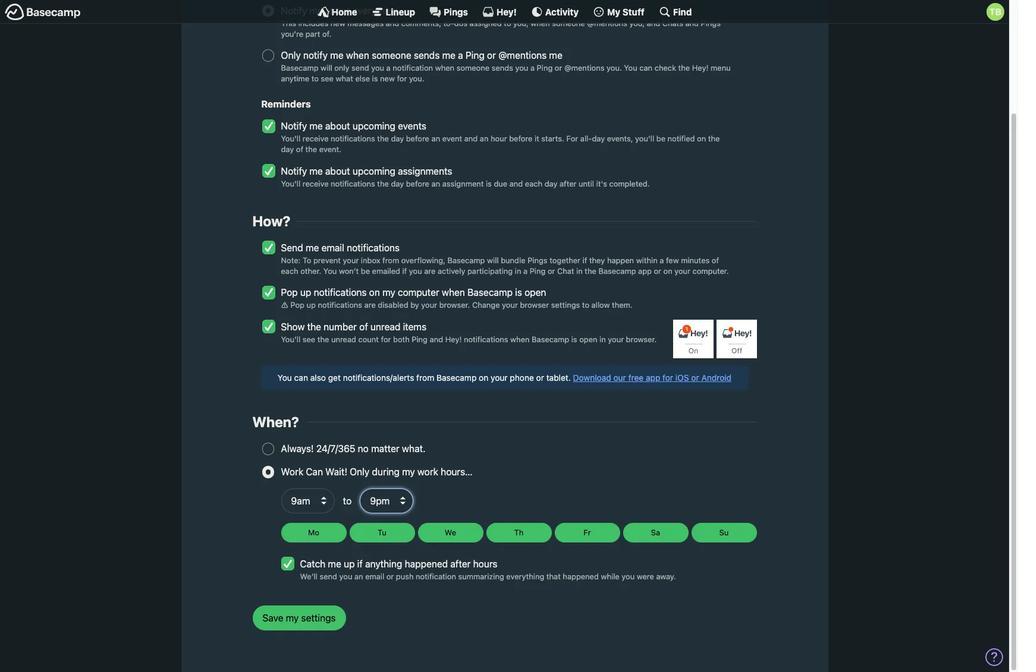Task type: vqa. For each thing, say whether or not it's contained in the screenshot.


Task type: describe. For each thing, give the bounding box(es) containing it.
are inside the pop up notifications on my computer when basecamp is open ⚠️ pop up notifications are disabled by your browser. change your browser settings to allow them.
[[365, 301, 376, 310]]

pings inside 'send me email notifications note: to prevent your inbox from overflowing, basecamp will bundle pings together if they happen within a few minutes of each other.                   you won't be emailed if you are actively participating in a ping or chat in the basecamp app or on your computer.'
[[528, 256, 548, 265]]

mo button
[[281, 524, 347, 543]]

summarizing
[[458, 572, 504, 582]]

chats
[[663, 18, 684, 28]]

items
[[403, 322, 427, 332]]

or right the ios
[[692, 373, 700, 383]]

notify me about upcoming events you'll receive notifications the day before an event and an hour before it starts. for all-day events, you'll be notified on the day of the event.
[[281, 121, 720, 154]]

me down to-
[[442, 50, 456, 61]]

see inside show the number of unread items you'll see the unread count for both ping and hey! notifications when basecamp is open in your browser.
[[303, 335, 315, 344]]

assignments
[[398, 166, 452, 176]]

1 horizontal spatial only
[[350, 467, 370, 478]]

basecamp down show the number of unread items you'll see the unread count for both ping and hey! notifications when basecamp is open in your browser.
[[437, 373, 477, 383]]

due
[[494, 179, 508, 188]]

0 horizontal spatial someone
[[372, 50, 412, 61]]

completed.
[[610, 179, 650, 188]]

note:
[[281, 256, 301, 265]]

0 vertical spatial unread
[[371, 322, 401, 332]]

few
[[666, 256, 679, 265]]

day left event. on the top
[[281, 145, 294, 154]]

th
[[514, 528, 524, 538]]

upcoming for events
[[353, 121, 396, 131]]

reminders
[[261, 99, 311, 109]]

an left hour
[[480, 134, 489, 143]]

can inside 'only notify me when someone sends me a ping or @mentions me basecamp will only send you a notification when someone sends you a ping or @mentions you. you can check the hey! menu anytime to see what else is new for you.'
[[640, 63, 653, 73]]

me inside notify me about upcoming assignments you'll receive notifications the day before an assignment is due and each day after until it's completed.
[[310, 166, 323, 176]]

my stuff button
[[593, 6, 645, 18]]

about for this
[[325, 5, 350, 16]]

0 horizontal spatial happened
[[405, 559, 448, 570]]

you'll
[[281, 335, 301, 344]]

be inside 'notify me about upcoming events you'll receive notifications the day before an event and an hour before it starts. for all-day events, you'll be notified on the day of the event.'
[[657, 134, 666, 143]]

your right change
[[502, 301, 518, 310]]

main element
[[0, 0, 1010, 24]]

happen
[[607, 256, 634, 265]]

if inside catch me up if anything happened after hours we'll send you an email or push notification summarizing everything that happened while you were away.
[[357, 559, 363, 570]]

matter
[[371, 444, 400, 454]]

me down activity link
[[549, 50, 563, 61]]

when?
[[253, 414, 299, 431]]

tablet.
[[547, 373, 571, 383]]

won't
[[339, 266, 359, 276]]

download our free app for ios or android link
[[573, 373, 732, 383]]

notify me about upcoming assignments you'll receive notifications the day before an assignment is due and each day after until it's completed.
[[281, 166, 650, 188]]

this
[[281, 18, 296, 28]]

0 horizontal spatial unread
[[331, 335, 356, 344]]

in inside show the number of unread items you'll see the unread count for both ping and hey! notifications when basecamp is open in your browser.
[[600, 335, 606, 344]]

each inside 'send me email notifications note: to prevent your inbox from overflowing, basecamp will bundle pings together if they happen within a few minutes of each other.                   you won't be emailed if you are actively participating in a ping or chat in the basecamp app or on your computer.'
[[281, 266, 299, 276]]

or right the "phone"
[[536, 373, 544, 383]]

2 horizontal spatial for
[[663, 373, 674, 383]]

participating
[[468, 266, 513, 276]]

you'll
[[636, 134, 655, 143]]

your down the few
[[675, 266, 691, 276]]

it
[[535, 134, 540, 143]]

be inside 'send me email notifications note: to prevent your inbox from overflowing, basecamp will bundle pings together if they happen within a few minutes of each other.                   you won't be emailed if you are actively participating in a ping or chat in the basecamp app or on your computer.'
[[361, 266, 370, 276]]

event
[[443, 134, 462, 143]]

stuff
[[623, 6, 645, 17]]

and down lineup 'link' on the left of the page
[[386, 18, 399, 28]]

from inside 'send me email notifications note: to prevent your inbox from overflowing, basecamp will bundle pings together if they happen within a few minutes of each other.                   you won't be emailed if you are actively participating in a ping or chat in the basecamp app or on your computer.'
[[383, 256, 399, 265]]

and down the find
[[686, 18, 699, 28]]

my inside the pop up notifications on my computer when basecamp is open ⚠️ pop up notifications are disabled by your browser. change your browser settings to allow them.
[[383, 288, 395, 298]]

basecamp inside the pop up notifications on my computer when basecamp is open ⚠️ pop up notifications are disabled by your browser. change your browser settings to allow them.
[[468, 288, 513, 298]]

notifications inside 'notify me about upcoming events you'll receive notifications the day before an event and an hour before it starts. for all-day events, you'll be notified on the day of the event.'
[[331, 134, 375, 143]]

no
[[358, 444, 369, 454]]

we'll
[[300, 572, 318, 582]]

tu button
[[350, 524, 415, 543]]

send
[[281, 243, 303, 253]]

before for notify me about upcoming events
[[406, 134, 430, 143]]

you right only
[[371, 63, 384, 73]]

on inside the pop up notifications on my computer when basecamp is open ⚠️ pop up notifications are disabled by your browser. change your browser settings to allow them.
[[369, 288, 380, 298]]

prevent
[[314, 256, 341, 265]]

or down assigned
[[487, 50, 496, 61]]

catch me up if anything happened after hours we'll send you an email or push notification summarizing everything that happened while you were away.
[[300, 559, 676, 582]]

free
[[629, 373, 644, 383]]

notified
[[668, 134, 695, 143]]

you down notify me about everything this includes new messages and comments, to-dos assigned to you, when someone @mentions you, and chats and pings you're part of.
[[516, 63, 529, 73]]

phone
[[510, 373, 534, 383]]

work
[[281, 467, 304, 478]]

to-
[[444, 18, 454, 28]]

2 vertical spatial someone
[[457, 63, 490, 73]]

a down notify me about everything this includes new messages and comments, to-dos assigned to you, when someone @mentions you, and chats and pings you're part of.
[[531, 63, 535, 73]]

chat
[[557, 266, 574, 276]]

catch
[[300, 559, 326, 570]]

1 vertical spatial @mentions
[[499, 50, 547, 61]]

send inside catch me up if anything happened after hours we'll send you an email or push notification summarizing everything that happened while you were away.
[[320, 572, 337, 582]]

send me email notifications note: to prevent your inbox from overflowing, basecamp will bundle pings together if they happen within a few minutes of each other.                   you won't be emailed if you are actively participating in a ping or chat in the basecamp app or on your computer.
[[281, 243, 729, 276]]

0 vertical spatial pop
[[281, 288, 298, 298]]

when inside the pop up notifications on my computer when basecamp is open ⚠️ pop up notifications are disabled by your browser. change your browser settings to allow them.
[[442, 288, 465, 298]]

other.
[[301, 266, 321, 276]]

event.
[[319, 145, 342, 154]]

before for notify me about upcoming assignments
[[406, 179, 430, 188]]

0 horizontal spatial in
[[515, 266, 521, 276]]

basecamp down happen
[[599, 266, 636, 276]]

includes
[[298, 18, 329, 28]]

tim burton image
[[987, 3, 1005, 21]]

1 vertical spatial up
[[307, 301, 316, 310]]

hey! button
[[482, 6, 517, 18]]

you can also get notifications/alerts from basecamp on your phone or tablet. download our free app for ios or android
[[278, 373, 732, 383]]

events,
[[607, 134, 633, 143]]

fr button
[[555, 524, 620, 543]]

2 vertical spatial you
[[278, 373, 292, 383]]

sa button
[[623, 524, 689, 543]]

we
[[445, 528, 456, 538]]

1 vertical spatial if
[[402, 266, 407, 276]]

on inside 'notify me about upcoming events you'll receive notifications the day before an event and an hour before it starts. for all-day events, you'll be notified on the day of the event.'
[[697, 134, 706, 143]]

computer
[[398, 288, 440, 298]]

hey! inside 'only notify me when someone sends me a ping or @mentions me basecamp will only send you a notification when someone sends you a ping or @mentions you. you can check the hey! menu anytime to see what else is new for you.'
[[692, 63, 709, 73]]

open inside show the number of unread items you'll see the unread count for both ping and hey! notifications when basecamp is open in your browser.
[[580, 335, 598, 344]]

of inside 'send me email notifications note: to prevent your inbox from overflowing, basecamp will bundle pings together if they happen within a few minutes of each other.                   you won't be emailed if you are actively participating in a ping or chat in the basecamp app or on your computer.'
[[712, 256, 719, 265]]

work can wait! only during my work hours…
[[281, 467, 473, 478]]

1 you, from the left
[[514, 18, 529, 28]]

my
[[608, 6, 621, 17]]

day left until at the top right of page
[[545, 179, 558, 188]]

when up only
[[346, 50, 369, 61]]

are inside 'send me email notifications note: to prevent your inbox from overflowing, basecamp will bundle pings together if they happen within a few minutes of each other.                   you won't be emailed if you are actively participating in a ping or chat in the basecamp app or on your computer.'
[[424, 266, 436, 276]]

allow
[[592, 301, 610, 310]]

count
[[359, 335, 379, 344]]

to inside the pop up notifications on my computer when basecamp is open ⚠️ pop up notifications are disabled by your browser. change your browser settings to allow them.
[[582, 301, 590, 310]]

1 vertical spatial pop
[[291, 301, 305, 310]]

the inside 'send me email notifications note: to prevent your inbox from overflowing, basecamp will bundle pings together if they happen within a few minutes of each other.                   you won't be emailed if you are actively participating in a ping or chat in the basecamp app or on your computer.'
[[585, 266, 597, 276]]

actively
[[438, 266, 466, 276]]

can
[[306, 467, 323, 478]]

a down dos
[[458, 50, 463, 61]]

anytime
[[281, 74, 310, 83]]

computer.
[[693, 266, 729, 276]]

browser. inside the pop up notifications on my computer when basecamp is open ⚠️ pop up notifications are disabled by your browser. change your browser settings to allow them.
[[440, 301, 470, 310]]

before left it
[[509, 134, 533, 143]]

notifications/alerts
[[343, 373, 414, 383]]

always! 24/7/365 no matter what.
[[281, 444, 426, 454]]

to inside 'only notify me when someone sends me a ping or @mentions me basecamp will only send you a notification when someone sends you a ping or @mentions you. you can check the hey! menu anytime to see what else is new for you.'
[[312, 74, 319, 83]]

ping down assigned
[[466, 50, 485, 61]]

su
[[720, 528, 729, 538]]

someone inside notify me about everything this includes new messages and comments, to-dos assigned to you, when someone @mentions you, and chats and pings you're part of.
[[552, 18, 585, 28]]

your inside show the number of unread items you'll see the unread count for both ping and hey! notifications when basecamp is open in your browser.
[[608, 335, 624, 344]]

upcoming for assignments
[[353, 166, 396, 176]]

we button
[[418, 524, 483, 543]]

on left the "phone"
[[479, 373, 489, 383]]

you inside 'send me email notifications note: to prevent your inbox from overflowing, basecamp will bundle pings together if they happen within a few minutes of each other.                   you won't be emailed if you are actively participating in a ping or chat in the basecamp app or on your computer.'
[[409, 266, 422, 276]]

find
[[673, 6, 692, 17]]

you'll for notify me about upcoming assignments
[[281, 179, 301, 188]]

new inside notify me about everything this includes new messages and comments, to-dos assigned to you, when someone @mentions you, and chats and pings you're part of.
[[331, 18, 345, 28]]

inbox
[[361, 256, 380, 265]]

show
[[281, 322, 305, 332]]

home
[[332, 6, 357, 17]]

and inside notify me about upcoming assignments you'll receive notifications the day before an assignment is due and each day after until it's completed.
[[510, 179, 523, 188]]

home link
[[317, 6, 357, 18]]

day down events
[[391, 134, 404, 143]]

pings inside dropdown button
[[444, 6, 468, 17]]

will inside 'send me email notifications note: to prevent your inbox from overflowing, basecamp will bundle pings together if they happen within a few minutes of each other.                   you won't be emailed if you are actively participating in a ping or chat in the basecamp app or on your computer.'
[[487, 256, 499, 265]]

notifications inside show the number of unread items you'll see the unread count for both ping and hey! notifications when basecamp is open in your browser.
[[464, 335, 508, 344]]

is inside 'only notify me when someone sends me a ping or @mentions me basecamp will only send you a notification when someone sends you a ping or @mentions you. you can check the hey! menu anytime to see what else is new for you.'
[[372, 74, 378, 83]]

when down to-
[[435, 63, 455, 73]]

up inside catch me up if anything happened after hours we'll send you an email or push notification summarizing everything that happened while you were away.
[[344, 559, 355, 570]]

show the number of unread items you'll see the unread count for both ping and hey! notifications when basecamp is open in your browser.
[[281, 322, 657, 344]]

were
[[637, 572, 654, 582]]

to down wait!
[[343, 496, 352, 507]]

assigned
[[470, 18, 502, 28]]

you're
[[281, 29, 304, 39]]

2 vertical spatial @mentions
[[565, 63, 605, 73]]

0 horizontal spatial you.
[[409, 74, 425, 83]]

a down bundle
[[524, 266, 528, 276]]

messages
[[348, 18, 384, 28]]

both
[[393, 335, 410, 344]]

each inside notify me about upcoming assignments you'll receive notifications the day before an assignment is due and each day after until it's completed.
[[525, 179, 543, 188]]

a left the few
[[660, 256, 664, 265]]

you left were
[[622, 572, 635, 582]]

1 horizontal spatial happened
[[563, 572, 599, 582]]

0 horizontal spatial can
[[294, 373, 308, 383]]

tu
[[378, 528, 387, 538]]

our
[[614, 373, 626, 383]]

number
[[324, 322, 357, 332]]

me up only
[[330, 50, 344, 61]]

me inside 'send me email notifications note: to prevent your inbox from overflowing, basecamp will bundle pings together if they happen within a few minutes of each other.                   you won't be emailed if you are actively participating in a ping or chat in the basecamp app or on your computer.'
[[306, 243, 319, 253]]

menu
[[711, 63, 731, 73]]

activity link
[[531, 6, 579, 18]]

or inside catch me up if anything happened after hours we'll send you an email or push notification summarizing everything that happened while you were away.
[[387, 572, 394, 582]]

is inside the pop up notifications on my computer when basecamp is open ⚠️ pop up notifications are disabled by your browser. change your browser settings to allow them.
[[515, 288, 522, 298]]

for inside 'only notify me when someone sends me a ping or @mentions me basecamp will only send you a notification when someone sends you a ping or @mentions you. you can check the hey! menu anytime to see what else is new for you.'
[[397, 74, 407, 83]]

disabled
[[378, 301, 409, 310]]

push
[[396, 572, 414, 582]]

always!
[[281, 444, 314, 454]]

for
[[567, 134, 578, 143]]

starts.
[[542, 134, 565, 143]]

anything
[[365, 559, 402, 570]]

an for assignments
[[432, 179, 440, 188]]

basecamp inside 'only notify me when someone sends me a ping or @mentions me basecamp will only send you a notification when someone sends you a ping or @mentions you. you can check the hey! menu anytime to see what else is new for you.'
[[281, 63, 319, 73]]

switch accounts image
[[5, 3, 81, 21]]

2 you, from the left
[[630, 18, 645, 28]]



Task type: locate. For each thing, give the bounding box(es) containing it.
only
[[335, 63, 350, 73]]

me inside catch me up if anything happened after hours we'll send you an email or push notification summarizing everything that happened while you were away.
[[328, 559, 341, 570]]

1 vertical spatial my
[[402, 467, 415, 478]]

1 vertical spatial each
[[281, 266, 299, 276]]

are left disabled
[[365, 301, 376, 310]]

when inside notify me about everything this includes new messages and comments, to-dos assigned to you, when someone @mentions you, and chats and pings you're part of.
[[531, 18, 550, 28]]

0 vertical spatial about
[[325, 5, 350, 16]]

ping down activity link
[[537, 63, 553, 73]]

settings
[[551, 301, 580, 310]]

2 you'll from the top
[[281, 179, 301, 188]]

ping inside show the number of unread items you'll see the unread count for both ping and hey! notifications when basecamp is open in your browser.
[[412, 335, 428, 344]]

of inside 'notify me about upcoming events you'll receive notifications the day before an event and an hour before it starts. for all-day events, you'll be notified on the day of the event.'
[[296, 145, 303, 154]]

download
[[573, 373, 611, 383]]

when down browser
[[511, 335, 530, 344]]

email up prevent
[[322, 243, 344, 253]]

0 horizontal spatial only
[[281, 50, 301, 61]]

0 vertical spatial up
[[300, 288, 311, 298]]

0 horizontal spatial you
[[278, 373, 292, 383]]

0 vertical spatial you.
[[607, 63, 622, 73]]

basecamp
[[281, 63, 319, 73], [448, 256, 485, 265], [599, 266, 636, 276], [468, 288, 513, 298], [532, 335, 570, 344], [437, 373, 477, 383]]

browser. inside show the number of unread items you'll see the unread count for both ping and hey! notifications when basecamp is open in your browser.
[[626, 335, 657, 344]]

receive down event. on the top
[[303, 179, 329, 188]]

pop right ⚠️
[[291, 301, 305, 310]]

hours
[[473, 559, 498, 570]]

1 horizontal spatial you.
[[607, 63, 622, 73]]

about up of. on the top of page
[[325, 5, 350, 16]]

email inside catch me up if anything happened after hours we'll send you an email or push notification summarizing everything that happened while you were away.
[[365, 572, 384, 582]]

1 vertical spatial you.
[[409, 74, 425, 83]]

unread up both
[[371, 322, 401, 332]]

0 horizontal spatial you,
[[514, 18, 529, 28]]

pop up notifications on my computer when basecamp is open ⚠️ pop up notifications are disabled by your browser. change your browser settings to allow them.
[[281, 288, 633, 310]]

1 upcoming from the top
[[353, 121, 396, 131]]

upcoming inside notify me about upcoming assignments you'll receive notifications the day before an assignment is due and each day after until it's completed.
[[353, 166, 396, 176]]

you'll inside 'notify me about upcoming events you'll receive notifications the day before an event and an hour before it starts. for all-day events, you'll be notified on the day of the event.'
[[281, 134, 301, 143]]

1 vertical spatial receive
[[303, 179, 329, 188]]

1 horizontal spatial will
[[487, 256, 499, 265]]

pop up ⚠️
[[281, 288, 298, 298]]

1 vertical spatial everything
[[507, 572, 545, 582]]

find button
[[659, 6, 692, 18]]

and left chats
[[647, 18, 661, 28]]

from
[[383, 256, 399, 265], [417, 373, 434, 383]]

day
[[391, 134, 404, 143], [592, 134, 605, 143], [281, 145, 294, 154], [391, 179, 404, 188], [545, 179, 558, 188]]

you right we'll
[[339, 572, 352, 582]]

day left events,
[[592, 134, 605, 143]]

0 horizontal spatial each
[[281, 266, 299, 276]]

0 vertical spatial be
[[657, 134, 666, 143]]

notify for notify me about upcoming events
[[281, 121, 307, 131]]

notify up how?
[[281, 166, 307, 176]]

1 horizontal spatial each
[[525, 179, 543, 188]]

1 vertical spatial hey!
[[692, 63, 709, 73]]

you down overflowing,
[[409, 266, 422, 276]]

notifications up number
[[318, 301, 362, 310]]

an for anything
[[355, 572, 363, 582]]

2 upcoming from the top
[[353, 166, 396, 176]]

your right by
[[421, 301, 437, 310]]

ping inside 'send me email notifications note: to prevent your inbox from overflowing, basecamp will bundle pings together if they happen within a few minutes of each other.                   you won't be emailed if you are actively participating in a ping or chat in the basecamp app or on your computer.'
[[530, 266, 546, 276]]

up
[[300, 288, 311, 298], [307, 301, 316, 310], [344, 559, 355, 570]]

will left only
[[321, 63, 332, 73]]

receive for notify me about upcoming events
[[303, 134, 329, 143]]

together
[[550, 256, 581, 265]]

0 horizontal spatial new
[[331, 18, 345, 28]]

notifications up event. on the top
[[331, 134, 375, 143]]

0 horizontal spatial after
[[451, 559, 471, 570]]

is left due
[[486, 179, 492, 188]]

what.
[[402, 444, 426, 454]]

everything left that
[[507, 572, 545, 582]]

minutes
[[681, 256, 710, 265]]

mo
[[308, 528, 319, 538]]

1 vertical spatial you
[[324, 266, 337, 276]]

open inside the pop up notifications on my computer when basecamp is open ⚠️ pop up notifications are disabled by your browser. change your browser settings to allow them.
[[525, 288, 546, 298]]

1 horizontal spatial are
[[424, 266, 436, 276]]

about inside notify me about everything this includes new messages and comments, to-dos assigned to you, when someone @mentions you, and chats and pings you're part of.
[[325, 5, 350, 16]]

my up disabled
[[383, 288, 395, 298]]

receive inside notify me about upcoming assignments you'll receive notifications the day before an assignment is due and each day after until it's completed.
[[303, 179, 329, 188]]

None submit
[[253, 606, 346, 631]]

new right "else"
[[380, 74, 395, 83]]

notify for notify me about upcoming assignments
[[281, 166, 307, 176]]

1 horizontal spatial in
[[577, 266, 583, 276]]

for inside show the number of unread items you'll see the unread count for both ping and hey! notifications when basecamp is open in your browser.
[[381, 335, 391, 344]]

a right only
[[387, 63, 391, 73]]

happened
[[405, 559, 448, 570], [563, 572, 599, 582]]

if left they
[[583, 256, 587, 265]]

the inside notify me about upcoming assignments you'll receive notifications the day before an assignment is due and each day after until it's completed.
[[377, 179, 389, 188]]

notification inside 'only notify me when someone sends me a ping or @mentions me basecamp will only send you a notification when someone sends you a ping or @mentions you. you can check the hey! menu anytime to see what else is new for you.'
[[393, 63, 433, 73]]

1 notify from the top
[[281, 5, 307, 16]]

email
[[322, 243, 344, 253], [365, 572, 384, 582]]

app inside 'send me email notifications note: to prevent your inbox from overflowing, basecamp will bundle pings together if they happen within a few minutes of each other.                   you won't be emailed if you are actively participating in a ping or chat in the basecamp app or on your computer.'
[[638, 266, 652, 276]]

browser. up show the number of unread items you'll see the unread count for both ping and hey! notifications when basecamp is open in your browser.
[[440, 301, 470, 310]]

what
[[336, 74, 353, 83]]

are
[[424, 266, 436, 276], [365, 301, 376, 310]]

0 horizontal spatial see
[[303, 335, 315, 344]]

an inside notify me about upcoming assignments you'll receive notifications the day before an assignment is due and each day after until it's completed.
[[432, 179, 440, 188]]

1 horizontal spatial after
[[560, 179, 577, 188]]

of up count
[[359, 322, 368, 332]]

1 vertical spatial only
[[350, 467, 370, 478]]

you
[[624, 63, 638, 73], [324, 266, 337, 276], [278, 373, 292, 383]]

basecamp up actively
[[448, 256, 485, 265]]

me up includes
[[310, 5, 323, 16]]

only inside 'only notify me when someone sends me a ping or @mentions me basecamp will only send you a notification when someone sends you a ping or @mentions you. you can check the hey! menu anytime to see what else is new for you.'
[[281, 50, 301, 61]]

that
[[547, 572, 561, 582]]

you. up events
[[409, 74, 425, 83]]

1 horizontal spatial of
[[359, 322, 368, 332]]

of inside show the number of unread items you'll see the unread count for both ping and hey! notifications when basecamp is open in your browser.
[[359, 322, 368, 332]]

you inside 'only notify me when someone sends me a ping or @mentions me basecamp will only send you a notification when someone sends you a ping or @mentions you. you can check the hey! menu anytime to see what else is new for you.'
[[624, 63, 638, 73]]

on inside 'send me email notifications note: to prevent your inbox from overflowing, basecamp will bundle pings together if they happen within a few minutes of each other.                   you won't be emailed if you are actively participating in a ping or chat in the basecamp app or on your computer.'
[[664, 266, 673, 276]]

pings
[[444, 6, 468, 17], [701, 18, 721, 28], [528, 256, 548, 265]]

you'll for notify me about upcoming events
[[281, 134, 301, 143]]

pings button
[[430, 6, 468, 18]]

1 horizontal spatial pings
[[528, 256, 548, 265]]

open down "allow"
[[580, 335, 598, 344]]

them.
[[612, 301, 633, 310]]

⚠️
[[281, 301, 289, 310]]

me up event. on the top
[[310, 121, 323, 131]]

when inside show the number of unread items you'll see the unread count for both ping and hey! notifications when basecamp is open in your browser.
[[511, 335, 530, 344]]

0 vertical spatial sends
[[414, 50, 440, 61]]

1 vertical spatial new
[[380, 74, 395, 83]]

are down overflowing,
[[424, 266, 436, 276]]

new
[[331, 18, 345, 28], [380, 74, 395, 83]]

0 vertical spatial can
[[640, 63, 653, 73]]

notify inside 'notify me about upcoming events you'll receive notifications the day before an event and an hour before it starts. for all-day events, you'll be notified on the day of the event.'
[[281, 121, 307, 131]]

notify me about everything this includes new messages and comments, to-dos assigned to you, when someone @mentions you, and chats and pings you're part of.
[[281, 5, 721, 39]]

2 vertical spatial if
[[357, 559, 363, 570]]

browser
[[520, 301, 549, 310]]

receive up event. on the top
[[303, 134, 329, 143]]

receive for notify me about upcoming assignments
[[303, 179, 329, 188]]

1 vertical spatial unread
[[331, 335, 356, 344]]

2 about from the top
[[325, 121, 350, 131]]

1 vertical spatial be
[[361, 266, 370, 276]]

me up to
[[306, 243, 319, 253]]

assignment
[[443, 179, 484, 188]]

hours…
[[441, 467, 473, 478]]

sends down "comments," at the left top of page
[[414, 50, 440, 61]]

send
[[352, 63, 369, 73], [320, 572, 337, 582]]

everything inside catch me up if anything happened after hours we'll send you an email or push notification summarizing everything that happened while you were away.
[[507, 572, 545, 582]]

1 horizontal spatial everything
[[507, 572, 545, 582]]

1 horizontal spatial unread
[[371, 322, 401, 332]]

your up won't
[[343, 256, 359, 265]]

1 vertical spatial can
[[294, 373, 308, 383]]

from right notifications/alerts
[[417, 373, 434, 383]]

notify inside notify me about upcoming assignments you'll receive notifications the day before an assignment is due and each day after until it's completed.
[[281, 166, 307, 176]]

before inside notify me about upcoming assignments you'll receive notifications the day before an assignment is due and each day after until it's completed.
[[406, 179, 430, 188]]

before down events
[[406, 134, 430, 143]]

after inside catch me up if anything happened after hours we'll send you an email or push notification summarizing everything that happened while you were away.
[[451, 559, 471, 570]]

hey! inside dropdown button
[[497, 6, 517, 17]]

for right "else"
[[397, 74, 407, 83]]

for
[[397, 74, 407, 83], [381, 335, 391, 344], [663, 373, 674, 383]]

1 horizontal spatial for
[[397, 74, 407, 83]]

notifications down won't
[[314, 288, 367, 298]]

0 horizontal spatial will
[[321, 63, 332, 73]]

1 vertical spatial pings
[[701, 18, 721, 28]]

you. left check
[[607, 63, 622, 73]]

0 vertical spatial if
[[583, 256, 587, 265]]

new down home link
[[331, 18, 345, 28]]

before
[[406, 134, 430, 143], [509, 134, 533, 143], [406, 179, 430, 188]]

about down event. on the top
[[325, 166, 350, 176]]

sa
[[651, 528, 661, 538]]

and inside show the number of unread items you'll see the unread count for both ping and hey! notifications when basecamp is open in your browser.
[[430, 335, 443, 344]]

each
[[525, 179, 543, 188], [281, 266, 299, 276]]

basecamp down the "settings"
[[532, 335, 570, 344]]

is up browser
[[515, 288, 522, 298]]

dos
[[454, 18, 468, 28]]

2 horizontal spatial of
[[712, 256, 719, 265]]

you inside 'send me email notifications note: to prevent your inbox from overflowing, basecamp will bundle pings together if they happen within a few minutes of each other.                   you won't be emailed if you are actively participating in a ping or chat in the basecamp app or on your computer.'
[[324, 266, 337, 276]]

notify for notify me about everything
[[281, 5, 307, 16]]

day down assignments
[[391, 179, 404, 188]]

notifications down event. on the top
[[331, 179, 375, 188]]

0 vertical spatial you
[[624, 63, 638, 73]]

0 vertical spatial for
[[397, 74, 407, 83]]

notifications
[[331, 134, 375, 143], [331, 179, 375, 188], [347, 243, 400, 253], [314, 288, 367, 298], [318, 301, 362, 310], [464, 335, 508, 344]]

receive
[[303, 134, 329, 143], [303, 179, 329, 188]]

also
[[310, 373, 326, 383]]

up right ⚠️
[[307, 301, 316, 310]]

1 horizontal spatial my
[[402, 467, 415, 478]]

hey! inside show the number of unread items you'll see the unread count for both ping and hey! notifications when basecamp is open in your browser.
[[445, 335, 462, 344]]

0 horizontal spatial everything
[[353, 5, 398, 16]]

after left until at the top right of page
[[560, 179, 577, 188]]

0 vertical spatial @mentions
[[587, 18, 628, 28]]

0 horizontal spatial are
[[365, 301, 376, 310]]

0 horizontal spatial from
[[383, 256, 399, 265]]

unread
[[371, 322, 401, 332], [331, 335, 356, 344]]

in down bundle
[[515, 266, 521, 276]]

is inside notify me about upcoming assignments you'll receive notifications the day before an assignment is due and each day after until it's completed.
[[486, 179, 492, 188]]

1 vertical spatial see
[[303, 335, 315, 344]]

1 vertical spatial are
[[365, 301, 376, 310]]

1 vertical spatial for
[[381, 335, 391, 344]]

1 vertical spatial email
[[365, 572, 384, 582]]

part
[[306, 29, 320, 39]]

up left anything
[[344, 559, 355, 570]]

1 horizontal spatial you
[[324, 266, 337, 276]]

and inside 'notify me about upcoming events you'll receive notifications the day before an event and an hour before it starts. for all-day events, you'll be notified on the day of the event.'
[[465, 134, 478, 143]]

@mentions inside notify me about everything this includes new messages and comments, to-dos assigned to you, when someone @mentions you, and chats and pings you're part of.
[[587, 18, 628, 28]]

0 vertical spatial someone
[[552, 18, 585, 28]]

notification down "comments," at the left top of page
[[393, 63, 433, 73]]

0 vertical spatial receive
[[303, 134, 329, 143]]

1 horizontal spatial from
[[417, 373, 434, 383]]

0 vertical spatial after
[[560, 179, 577, 188]]

see right you'll
[[303, 335, 315, 344]]

pings inside notify me about everything this includes new messages and comments, to-dos assigned to you, when someone @mentions you, and chats and pings you're part of.
[[701, 18, 721, 28]]

the inside 'only notify me when someone sends me a ping or @mentions me basecamp will only send you a notification when someone sends you a ping or @mentions you. you can check the hey! menu anytime to see what else is new for you.'
[[679, 63, 690, 73]]

each down note:
[[281, 266, 299, 276]]

0 horizontal spatial open
[[525, 288, 546, 298]]

from up the emailed
[[383, 256, 399, 265]]

about inside notify me about upcoming assignments you'll receive notifications the day before an assignment is due and each day after until it's completed.
[[325, 166, 350, 176]]

1 vertical spatial of
[[712, 256, 719, 265]]

if
[[583, 256, 587, 265], [402, 266, 407, 276], [357, 559, 363, 570]]

on up disabled
[[369, 288, 380, 298]]

0 horizontal spatial of
[[296, 145, 303, 154]]

1 vertical spatial app
[[646, 373, 661, 383]]

basecamp inside show the number of unread items you'll see the unread count for both ping and hey! notifications when basecamp is open in your browser.
[[532, 335, 570, 344]]

to right 'anytime'
[[312, 74, 319, 83]]

0 vertical spatial only
[[281, 50, 301, 61]]

0 vertical spatial browser.
[[440, 301, 470, 310]]

0 horizontal spatial pings
[[444, 6, 468, 17]]

events
[[398, 121, 427, 131]]

notification inside catch me up if anything happened after hours we'll send you an email or push notification summarizing everything that happened while you were away.
[[416, 572, 456, 582]]

0 vertical spatial my
[[383, 288, 395, 298]]

send right we'll
[[320, 572, 337, 582]]

be right you'll
[[657, 134, 666, 143]]

email down anything
[[365, 572, 384, 582]]

0 horizontal spatial send
[[320, 572, 337, 582]]

1 horizontal spatial send
[[352, 63, 369, 73]]

you'll inside notify me about upcoming assignments you'll receive notifications the day before an assignment is due and each day after until it's completed.
[[281, 179, 301, 188]]

notification
[[393, 63, 433, 73], [416, 572, 456, 582]]

1 vertical spatial open
[[580, 335, 598, 344]]

is right "else"
[[372, 74, 378, 83]]

or left chat
[[548, 266, 555, 276]]

me inside notify me about everything this includes new messages and comments, to-dos assigned to you, when someone @mentions you, and chats and pings you're part of.
[[310, 5, 323, 16]]

me inside 'notify me about upcoming events you'll receive notifications the day before an event and an hour before it starts. for all-day events, you'll be notified on the day of the event.'
[[310, 121, 323, 131]]

after inside notify me about upcoming assignments you'll receive notifications the day before an assignment is due and each day after until it's completed.
[[560, 179, 577, 188]]

new inside 'only notify me when someone sends me a ping or @mentions me basecamp will only send you a notification when someone sends you a ping or @mentions you. you can check the hey! menu anytime to see what else is new for you.'
[[380, 74, 395, 83]]

1 vertical spatial send
[[320, 572, 337, 582]]

on
[[697, 134, 706, 143], [664, 266, 673, 276], [369, 288, 380, 298], [479, 373, 489, 383]]

1 horizontal spatial someone
[[457, 63, 490, 73]]

0 vertical spatial new
[[331, 18, 345, 28]]

in right chat
[[577, 266, 583, 276]]

or down within
[[654, 266, 662, 276]]

2 vertical spatial up
[[344, 559, 355, 570]]

unread down number
[[331, 335, 356, 344]]

1 vertical spatial you'll
[[281, 179, 301, 188]]

24/7/365
[[316, 444, 356, 454]]

an inside catch me up if anything happened after hours we'll send you an email or push notification summarizing everything that happened while you were away.
[[355, 572, 363, 582]]

get
[[328, 373, 341, 383]]

1 vertical spatial will
[[487, 256, 499, 265]]

1 about from the top
[[325, 5, 350, 16]]

see inside 'only notify me when someone sends me a ping or @mentions me basecamp will only send you a notification when someone sends you a ping or @mentions you. you can check the hey! menu anytime to see what else is new for you.'
[[321, 74, 334, 83]]

to
[[303, 256, 311, 265]]

1 vertical spatial browser.
[[626, 335, 657, 344]]

upcoming inside 'notify me about upcoming events you'll receive notifications the day before an event and an hour before it starts. for all-day events, you'll be notified on the day of the event.'
[[353, 121, 396, 131]]

hour
[[491, 134, 507, 143]]

you down prevent
[[324, 266, 337, 276]]

notifications inside notify me about upcoming assignments you'll receive notifications the day before an assignment is due and each day after until it's completed.
[[331, 179, 375, 188]]

android
[[702, 373, 732, 383]]

an
[[432, 134, 440, 143], [480, 134, 489, 143], [432, 179, 440, 188], [355, 572, 363, 582]]

0 horizontal spatial sends
[[414, 50, 440, 61]]

up down other.
[[300, 288, 311, 298]]

or down activity link
[[555, 63, 562, 73]]

me right catch
[[328, 559, 341, 570]]

my stuff
[[608, 6, 645, 17]]

0 vertical spatial upcoming
[[353, 121, 396, 131]]

everything inside notify me about everything this includes new messages and comments, to-dos assigned to you, when someone @mentions you, and chats and pings you're part of.
[[353, 5, 398, 16]]

someone
[[552, 18, 585, 28], [372, 50, 412, 61], [457, 63, 490, 73]]

hey! up assigned
[[497, 6, 517, 17]]

work
[[418, 467, 439, 478]]

send inside 'only notify me when someone sends me a ping or @mentions me basecamp will only send you a notification when someone sends you a ping or @mentions you. you can check the hey! menu anytime to see what else is new for you.'
[[352, 63, 369, 73]]

an for events
[[432, 134, 440, 143]]

about for assignments
[[325, 166, 350, 176]]

you, down hey! dropdown button
[[514, 18, 529, 28]]

after
[[560, 179, 577, 188], [451, 559, 471, 570]]

receive inside 'notify me about upcoming events you'll receive notifications the day before an event and an hour before it starts. for all-day events, you'll be notified on the day of the event.'
[[303, 134, 329, 143]]

@mentions
[[587, 18, 628, 28], [499, 50, 547, 61], [565, 63, 605, 73]]

open up browser
[[525, 288, 546, 298]]

1 vertical spatial notify
[[281, 121, 307, 131]]

su button
[[692, 524, 757, 543]]

3 about from the top
[[325, 166, 350, 176]]

open
[[525, 288, 546, 298], [580, 335, 598, 344]]

happened right that
[[563, 572, 599, 582]]

1 receive from the top
[[303, 134, 329, 143]]

0 horizontal spatial hey!
[[445, 335, 462, 344]]

before down assignments
[[406, 179, 430, 188]]

notify
[[281, 5, 307, 16], [281, 121, 307, 131], [281, 166, 307, 176]]

0 horizontal spatial email
[[322, 243, 344, 253]]

3 notify from the top
[[281, 166, 307, 176]]

about inside 'notify me about upcoming events you'll receive notifications the day before an event and an hour before it starts. for all-day events, you'll be notified on the day of the event.'
[[325, 121, 350, 131]]

notification right push
[[416, 572, 456, 582]]

someone down activity
[[552, 18, 585, 28]]

1 you'll from the top
[[281, 134, 301, 143]]

only right wait!
[[350, 467, 370, 478]]

1 horizontal spatial see
[[321, 74, 334, 83]]

notify inside notify me about everything this includes new messages and comments, to-dos assigned to you, when someone @mentions you, and chats and pings you're part of.
[[281, 5, 307, 16]]

2 vertical spatial for
[[663, 373, 674, 383]]

lineup
[[386, 6, 415, 17]]

pings right bundle
[[528, 256, 548, 265]]

of.
[[322, 29, 332, 39]]

you,
[[514, 18, 529, 28], [630, 18, 645, 28]]

check
[[655, 63, 677, 73]]

will inside 'only notify me when someone sends me a ping or @mentions me basecamp will only send you a notification when someone sends you a ping or @mentions you. you can check the hey! menu anytime to see what else is new for you.'
[[321, 63, 332, 73]]

1 vertical spatial notification
[[416, 572, 456, 582]]

only notify me when someone sends me a ping or @mentions me basecamp will only send you a notification when someone sends you a ping or @mentions you. you can check the hey! menu anytime to see what else is new for you.
[[281, 50, 731, 83]]

your left the "phone"
[[491, 373, 508, 383]]

app right "free" on the bottom of the page
[[646, 373, 661, 383]]

each right due
[[525, 179, 543, 188]]

2 vertical spatial notify
[[281, 166, 307, 176]]

about for events
[[325, 121, 350, 131]]

1 vertical spatial from
[[417, 373, 434, 383]]

is down the "settings"
[[572, 335, 578, 344]]

to inside notify me about everything this includes new messages and comments, to-dos assigned to you, when someone @mentions you, and chats and pings you're part of.
[[504, 18, 511, 28]]

see
[[321, 74, 334, 83], [303, 335, 315, 344]]

1 horizontal spatial sends
[[492, 63, 513, 73]]

0 vertical spatial everything
[[353, 5, 398, 16]]

2 receive from the top
[[303, 179, 329, 188]]

can left check
[[640, 63, 653, 73]]

1 horizontal spatial be
[[657, 134, 666, 143]]

hey! down the pop up notifications on my computer when basecamp is open ⚠️ pop up notifications are disabled by your browser. change your browser settings to allow them.
[[445, 335, 462, 344]]

change
[[472, 301, 500, 310]]

is inside show the number of unread items you'll see the unread count for both ping and hey! notifications when basecamp is open in your browser.
[[572, 335, 578, 344]]

if right the emailed
[[402, 266, 407, 276]]

email inside 'send me email notifications note: to prevent your inbox from overflowing, basecamp will bundle pings together if they happen within a few minutes of each other.                   you won't be emailed if you are actively participating in a ping or chat in the basecamp app or on your computer.'
[[322, 243, 344, 253]]

2 horizontal spatial pings
[[701, 18, 721, 28]]

sends down notify me about everything this includes new messages and comments, to-dos assigned to you, when someone @mentions you, and chats and pings you're part of.
[[492, 63, 513, 73]]

a
[[458, 50, 463, 61], [387, 63, 391, 73], [531, 63, 535, 73], [660, 256, 664, 265], [524, 266, 528, 276]]

only
[[281, 50, 301, 61], [350, 467, 370, 478]]

when down actively
[[442, 288, 465, 298]]

send up "else"
[[352, 63, 369, 73]]

me
[[310, 5, 323, 16], [330, 50, 344, 61], [442, 50, 456, 61], [549, 50, 563, 61], [310, 121, 323, 131], [310, 166, 323, 176], [306, 243, 319, 253], [328, 559, 341, 570]]

2 horizontal spatial if
[[583, 256, 587, 265]]

2 notify from the top
[[281, 121, 307, 131]]

notifications inside 'send me email notifications note: to prevent your inbox from overflowing, basecamp will bundle pings together if they happen within a few minutes of each other.                   you won't be emailed if you are actively participating in a ping or chat in the basecamp app or on your computer.'
[[347, 243, 400, 253]]



